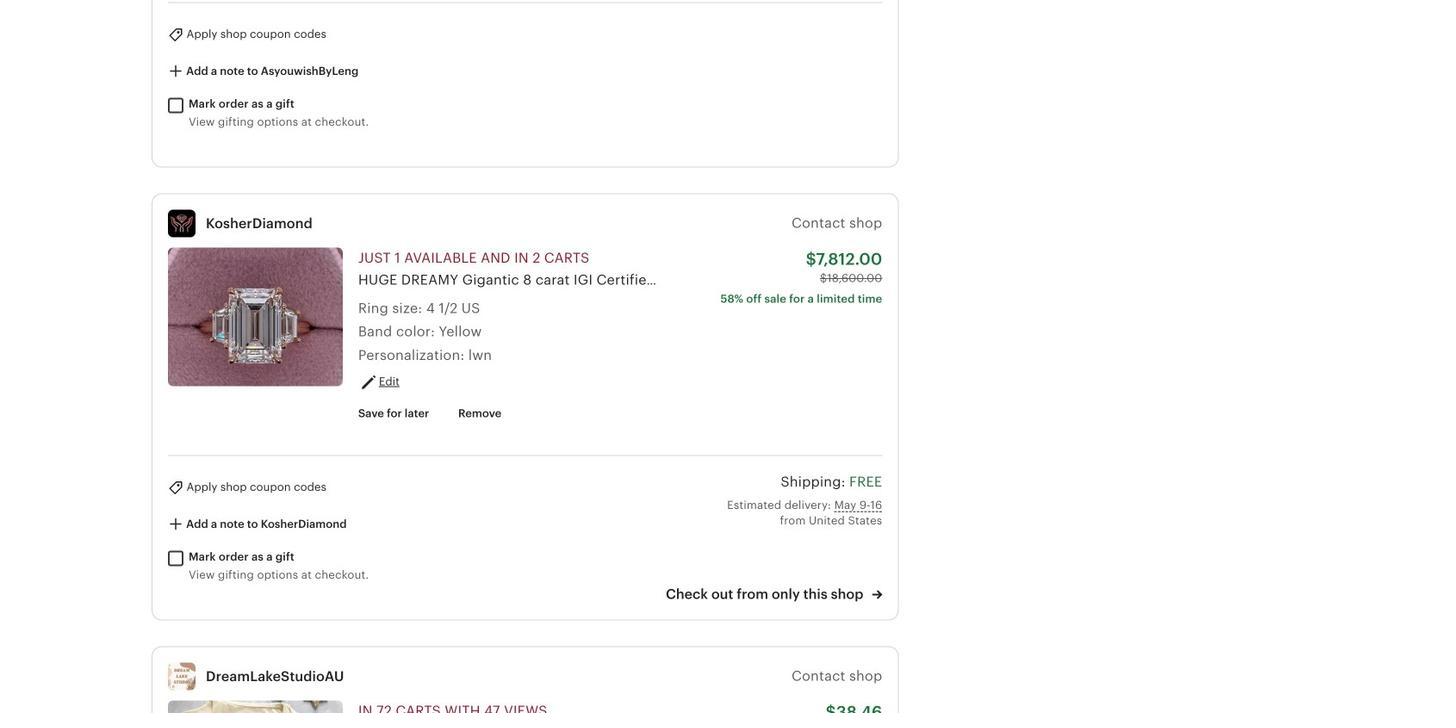 Task type: locate. For each thing, give the bounding box(es) containing it.
dreamlakestudioau image
[[168, 663, 196, 690]]

huge dreamy gigantic 8 carat igi certified e/vvs2 three stone emerald cut lab grown diamond engagement ring, side trapezoids, 8k gold image
[[168, 248, 343, 386]]

kosherdiamond image
[[168, 210, 196, 237]]



Task type: vqa. For each thing, say whether or not it's contained in the screenshot.
KosherDiamond IMAGE
yes



